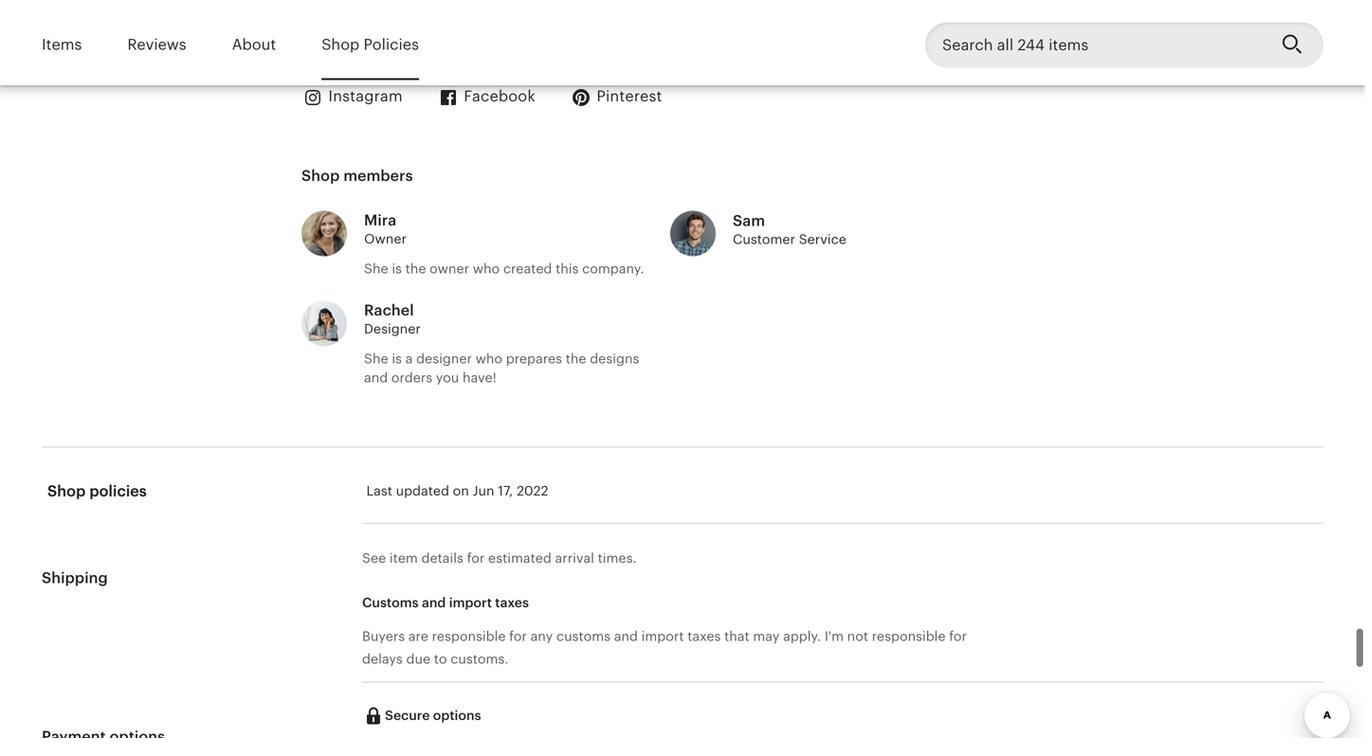 Task type: vqa. For each thing, say whether or not it's contained in the screenshot.
the middle Rope
no



Task type: describe. For each thing, give the bounding box(es) containing it.
you
[[436, 370, 459, 385]]

owner
[[364, 231, 407, 247]]

17,
[[498, 484, 513, 499]]

shop for shop policies
[[47, 483, 86, 500]]

details
[[422, 551, 464, 566]]

shop policies
[[322, 36, 419, 53]]

see item details for estimated arrival times.
[[362, 551, 637, 566]]

mira owner
[[364, 212, 407, 247]]

shop policies link
[[322, 23, 419, 67]]

and inside she is a designer who prepares the designs and orders you have!
[[364, 370, 388, 385]]

customs and import taxes
[[362, 596, 529, 611]]

company.
[[583, 261, 645, 276]]

this
[[556, 261, 579, 276]]

options
[[433, 709, 481, 724]]

secure options
[[385, 709, 481, 724]]

taxes inside buyers are responsible for any customs and import taxes that may apply. i'm not responsible for delays due to customs.
[[688, 629, 721, 644]]

item
[[390, 551, 418, 566]]

reviews
[[127, 36, 186, 53]]

facebook
[[464, 88, 536, 105]]

buyers
[[362, 629, 405, 644]]

mira
[[364, 212, 397, 229]]

prepares
[[506, 352, 563, 367]]

customs
[[362, 596, 419, 611]]

rachel
[[364, 302, 414, 319]]

due
[[406, 652, 431, 667]]

1 horizontal spatial and
[[422, 596, 446, 611]]

items
[[42, 36, 82, 53]]

customer
[[733, 232, 796, 247]]

i'm
[[825, 629, 844, 644]]

about
[[232, 36, 276, 53]]

pinterest link
[[570, 86, 663, 109]]

jun
[[473, 484, 495, 499]]

see
[[362, 551, 386, 566]]

2 responsible from the left
[[872, 629, 946, 644]]

arrival
[[555, 551, 595, 566]]

the inside she is a designer who prepares the designs and orders you have!
[[566, 352, 587, 367]]

last
[[367, 484, 393, 499]]

shipping
[[42, 570, 108, 587]]

shop for shop members
[[302, 167, 340, 184]]

sam customer service
[[733, 213, 847, 247]]

apply.
[[784, 629, 822, 644]]

she is the owner who created this company.
[[364, 261, 645, 276]]

designs
[[590, 352, 640, 367]]

who for rachel
[[476, 352, 503, 367]]

Search all 244 items text field
[[926, 22, 1267, 68]]

orders
[[392, 370, 433, 385]]

policies
[[364, 36, 419, 53]]

and inside buyers are responsible for any customs and import taxes that may apply. i'm not responsible for delays due to customs.
[[614, 629, 638, 644]]

last updated on jun 17, 2022
[[367, 484, 549, 499]]



Task type: locate. For each thing, give the bounding box(es) containing it.
import
[[449, 596, 492, 611], [642, 629, 684, 644]]

is
[[392, 261, 402, 276], [392, 352, 402, 367]]

times.
[[598, 551, 637, 566]]

import down the details
[[449, 596, 492, 611]]

1 she from the top
[[364, 261, 389, 276]]

and left orders
[[364, 370, 388, 385]]

0 horizontal spatial taxes
[[495, 596, 529, 611]]

1 vertical spatial shop
[[302, 167, 340, 184]]

0 vertical spatial is
[[392, 261, 402, 276]]

shop members
[[302, 167, 413, 184]]

1 vertical spatial who
[[476, 352, 503, 367]]

pinterest
[[597, 88, 663, 105]]

members
[[344, 167, 413, 184]]

the
[[406, 261, 426, 276], [566, 352, 587, 367]]

1 vertical spatial the
[[566, 352, 587, 367]]

2022
[[517, 484, 549, 499]]

2 horizontal spatial and
[[614, 629, 638, 644]]

instagram
[[329, 88, 403, 105]]

may
[[754, 629, 780, 644]]

who for mira
[[473, 261, 500, 276]]

2 vertical spatial and
[[614, 629, 638, 644]]

shop
[[322, 36, 360, 53], [302, 167, 340, 184], [47, 483, 86, 500]]

she
[[364, 261, 389, 276], [364, 352, 389, 367]]

0 horizontal spatial responsible
[[432, 629, 506, 644]]

on
[[453, 484, 469, 499]]

have!
[[463, 370, 497, 385]]

she inside she is a designer who prepares the designs and orders you have!
[[364, 352, 389, 367]]

items link
[[42, 23, 82, 67]]

the left designs in the top of the page
[[566, 352, 587, 367]]

is for mira
[[392, 261, 402, 276]]

policies
[[89, 483, 147, 500]]

2 horizontal spatial for
[[950, 629, 968, 644]]

created
[[504, 261, 552, 276]]

that
[[725, 629, 750, 644]]

taxes left that
[[688, 629, 721, 644]]

she down owner
[[364, 261, 389, 276]]

service
[[799, 232, 847, 247]]

is inside she is a designer who prepares the designs and orders you have!
[[392, 352, 402, 367]]

1 is from the top
[[392, 261, 402, 276]]

reviews link
[[127, 23, 186, 67]]

is for rachel
[[392, 352, 402, 367]]

shop for shop policies
[[322, 36, 360, 53]]

0 vertical spatial she
[[364, 261, 389, 276]]

about link
[[232, 23, 276, 67]]

customs
[[557, 629, 611, 644]]

0 horizontal spatial import
[[449, 596, 492, 611]]

owner
[[430, 261, 470, 276]]

for for details
[[467, 551, 485, 566]]

is down owner
[[392, 261, 402, 276]]

who inside she is a designer who prepares the designs and orders you have!
[[476, 352, 503, 367]]

for for responsible
[[510, 629, 527, 644]]

she is a designer who prepares the designs and orders you have!
[[364, 352, 640, 385]]

1 vertical spatial is
[[392, 352, 402, 367]]

a
[[406, 352, 413, 367]]

are
[[409, 629, 429, 644]]

designer
[[417, 352, 472, 367]]

who right owner
[[473, 261, 500, 276]]

import inside buyers are responsible for any customs and import taxes that may apply. i'm not responsible for delays due to customs.
[[642, 629, 684, 644]]

to
[[434, 652, 447, 667]]

she for mira
[[364, 261, 389, 276]]

she for rachel
[[364, 352, 389, 367]]

customs.
[[451, 652, 509, 667]]

and right customs
[[614, 629, 638, 644]]

1 vertical spatial taxes
[[688, 629, 721, 644]]

2 vertical spatial shop
[[47, 483, 86, 500]]

2 she from the top
[[364, 352, 389, 367]]

import left that
[[642, 629, 684, 644]]

and
[[364, 370, 388, 385], [422, 596, 446, 611], [614, 629, 638, 644]]

responsible
[[432, 629, 506, 644], [872, 629, 946, 644]]

for
[[467, 551, 485, 566], [510, 629, 527, 644], [950, 629, 968, 644]]

instagram link
[[302, 86, 403, 109]]

sam
[[733, 213, 766, 230]]

1 vertical spatial and
[[422, 596, 446, 611]]

she left a
[[364, 352, 389, 367]]

shop policies
[[47, 483, 147, 500]]

0 horizontal spatial and
[[364, 370, 388, 385]]

0 vertical spatial and
[[364, 370, 388, 385]]

responsible up customs. in the left bottom of the page
[[432, 629, 506, 644]]

the left owner
[[406, 261, 426, 276]]

0 vertical spatial who
[[473, 261, 500, 276]]

estimated
[[489, 551, 552, 566]]

who up have!
[[476, 352, 503, 367]]

delays
[[362, 652, 403, 667]]

who
[[473, 261, 500, 276], [476, 352, 503, 367]]

0 vertical spatial taxes
[[495, 596, 529, 611]]

1 horizontal spatial the
[[566, 352, 587, 367]]

responsible right not
[[872, 629, 946, 644]]

1 vertical spatial she
[[364, 352, 389, 367]]

not
[[848, 629, 869, 644]]

rachel designer
[[364, 302, 421, 337]]

1 responsible from the left
[[432, 629, 506, 644]]

0 vertical spatial import
[[449, 596, 492, 611]]

1 vertical spatial import
[[642, 629, 684, 644]]

taxes down estimated
[[495, 596, 529, 611]]

is left a
[[392, 352, 402, 367]]

buyers are responsible for any customs and import taxes that may apply. i'm not responsible for delays due to customs.
[[362, 629, 968, 667]]

0 horizontal spatial the
[[406, 261, 426, 276]]

0 vertical spatial shop
[[322, 36, 360, 53]]

1 horizontal spatial import
[[642, 629, 684, 644]]

updated
[[396, 484, 450, 499]]

taxes
[[495, 596, 529, 611], [688, 629, 721, 644]]

0 vertical spatial the
[[406, 261, 426, 276]]

0 horizontal spatial for
[[467, 551, 485, 566]]

facebook link
[[437, 86, 536, 109]]

1 horizontal spatial taxes
[[688, 629, 721, 644]]

2 is from the top
[[392, 352, 402, 367]]

secure
[[385, 709, 430, 724]]

designer
[[364, 322, 421, 337]]

any
[[531, 629, 553, 644]]

1 horizontal spatial responsible
[[872, 629, 946, 644]]

and up are
[[422, 596, 446, 611]]

1 horizontal spatial for
[[510, 629, 527, 644]]



